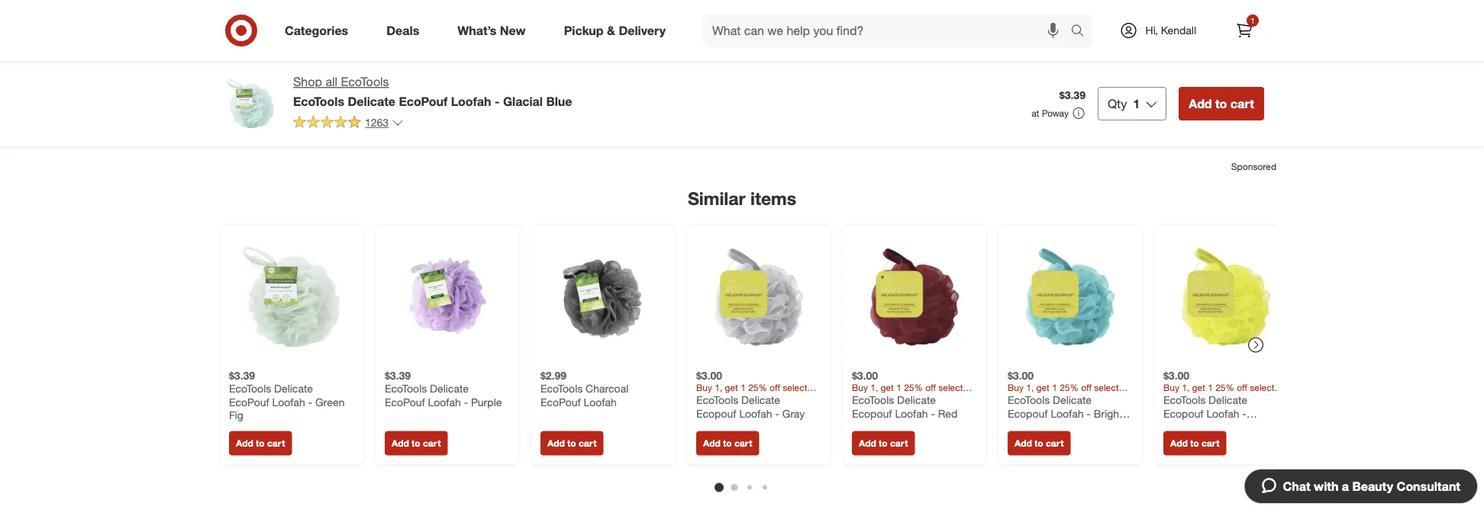 Task type: describe. For each thing, give the bounding box(es) containing it.
ecotools delicate ecopouf loofah - chartreuse image
[[1164, 235, 1289, 360]]

delicate inside ecotools delicate ecopouf loofah - chartreuse
[[1209, 394, 1248, 407]]

add to cart for ecotools delicate ecopouf loofah - bright blue
[[1015, 438, 1064, 450]]

loofah inside $3.39 ecotools delicate ecopouf loofah - purple
[[428, 396, 461, 409]]

0 vertical spatial 1
[[1251, 16, 1255, 25]]

similar
[[688, 188, 746, 210]]

glacial
[[503, 94, 543, 109]]

ecotools inside $3.39 ecotools delicate ecopouf loofah - green fig
[[229, 382, 271, 396]]

green
[[315, 396, 345, 409]]

purple
[[471, 396, 502, 409]]

poway
[[1042, 108, 1069, 119]]

ecopouf for $3.39 ecotools delicate ecopouf loofah - purple
[[385, 396, 425, 409]]

loofah inside the ecotools delicate ecopouf loofah - bright blue
[[1051, 407, 1084, 421]]

add to cart button for ecotools delicate ecopouf loofah - gray
[[696, 432, 759, 456]]

ecotools delicate ecopouf loofah - gray
[[696, 394, 805, 421]]

cart for ecotools delicate ecopouf loofah - bright blue
[[1046, 438, 1064, 450]]

1263
[[365, 116, 389, 129]]

$3.00 for ecotools delicate ecopouf loofah - red
[[852, 369, 878, 382]]

pickup
[[564, 23, 604, 38]]

add to cart button for ecotools delicate ecopouf loofah - red
[[852, 432, 915, 456]]

search
[[1064, 24, 1101, 39]]

hi, kendall
[[1146, 24, 1196, 37]]

ecotools inside ecotools delicate ecopouf loofah - red
[[852, 394, 894, 407]]

$3.39 for $3.39
[[1060, 89, 1086, 102]]

categories
[[285, 23, 348, 38]]

add for ecotools delicate ecopouf loofah - red
[[859, 438, 876, 450]]

ecotools delicate ecopouf loofah - bright blue image
[[1008, 235, 1133, 360]]

0 horizontal spatial 1
[[1133, 96, 1140, 111]]

with
[[1314, 479, 1339, 494]]

add for ecotools delicate ecopouf loofah - bright blue
[[1015, 438, 1032, 450]]

hi,
[[1146, 24, 1158, 37]]

fig
[[229, 409, 243, 422]]

add to cart button for ecotools delicate ecopouf loofah - green fig
[[229, 432, 292, 456]]

to for ecotools delicate ecopouf loofah - green fig
[[256, 438, 265, 450]]

at
[[1032, 108, 1039, 119]]

to for ecotools delicate ecopouf loofah - purple
[[412, 438, 420, 450]]

deals
[[386, 23, 419, 38]]

pickup & delivery
[[564, 23, 666, 38]]

delicate inside $3.39 ecotools delicate ecopouf loofah - purple
[[430, 382, 469, 396]]

similar items region
[[208, 100, 1298, 517]]

add for ecotools delicate ecopouf loofah - gray
[[703, 438, 721, 450]]

$3.00 for ecotools delicate ecopouf loofah - bright blue
[[1008, 369, 1034, 382]]

cart for ecotools delicate ecopouf loofah - gray
[[734, 438, 752, 450]]

to for ecotools delicate ecopouf loofah - gray
[[723, 438, 732, 450]]

ecotools inside the $2.99 ecotools charcoal ecopouf loofah
[[541, 382, 583, 396]]

a
[[1342, 479, 1349, 494]]

similar items
[[688, 188, 796, 210]]

ecopouf for $2.99 ecotools charcoal ecopouf loofah
[[541, 396, 581, 409]]

- inside $3.39 ecotools delicate ecopouf loofah - purple
[[464, 396, 468, 409]]

ecopouf for ecotools delicate ecopouf loofah - bright blue
[[1008, 407, 1048, 421]]

bright
[[1094, 407, 1123, 421]]

$3.00 for ecotools delicate ecopouf loofah - chartreuse
[[1164, 369, 1190, 382]]

add to cart for ecotools delicate ecopouf loofah - red
[[859, 438, 908, 450]]

cart for ecotools delicate ecopouf loofah - chartreuse
[[1202, 438, 1220, 450]]

kendall
[[1161, 24, 1196, 37]]

qty 1
[[1108, 96, 1140, 111]]

1263 link
[[293, 115, 404, 133]]

add for ecotools charcoal ecopouf loofah
[[547, 438, 565, 450]]

to for ecotools delicate ecopouf loofah - bright blue
[[1035, 438, 1043, 450]]

- inside the ecotools delicate ecopouf loofah - bright blue
[[1087, 407, 1091, 421]]

ecopouf for ecotools delicate ecopouf loofah - gray
[[696, 407, 736, 421]]

cart for ecotools delicate ecopouf loofah - purple
[[423, 438, 441, 450]]

add to cart for ecotools delicate ecopouf loofah - green fig
[[236, 438, 285, 450]]

add to cart for ecotools delicate ecopouf loofah - chartreuse
[[1170, 438, 1220, 450]]

ecotools inside ecotools delicate ecopouf loofah - gray
[[696, 394, 738, 407]]

search button
[[1064, 14, 1101, 50]]

ecotools delicate ecopouf loofah - gray image
[[696, 235, 822, 360]]

ecotools delicate ecopouf loofah - purple image
[[385, 235, 510, 360]]

what's new link
[[445, 14, 545, 47]]

new
[[500, 23, 526, 38]]

$3.00 for ecotools delicate ecopouf loofah - gray
[[696, 369, 722, 382]]

delicate inside $3.39 ecotools delicate ecopouf loofah - green fig
[[274, 382, 313, 396]]

- inside $3.39 ecotools delicate ecopouf loofah - green fig
[[308, 396, 312, 409]]

consultant
[[1397, 479, 1461, 494]]

add to cart up sponsored
[[1189, 96, 1254, 111]]

red
[[938, 407, 958, 421]]

add for ecotools delicate ecopouf loofah - green fig
[[236, 438, 253, 450]]

cart for ecotools charcoal ecopouf loofah
[[579, 438, 597, 450]]

qty
[[1108, 96, 1127, 111]]



Task type: vqa. For each thing, say whether or not it's contained in the screenshot.
Pickup
yes



Task type: locate. For each thing, give the bounding box(es) containing it.
ecopouf inside ecotools delicate ecopouf loofah - red
[[852, 407, 892, 421]]

add to cart down chartreuse on the bottom right of page
[[1170, 438, 1220, 450]]

1 right qty
[[1133, 96, 1140, 111]]

sponsored
[[1231, 161, 1277, 172]]

What can we help you find? suggestions appear below search field
[[703, 14, 1075, 47]]

ecopouf inside $3.39 ecotools delicate ecopouf loofah - green fig
[[229, 396, 269, 409]]

add to cart down the $2.99 ecotools charcoal ecopouf loofah in the bottom of the page
[[547, 438, 597, 450]]

$3.00 up ecotools delicate ecopouf loofah - red
[[852, 369, 878, 382]]

-
[[495, 94, 500, 109], [308, 396, 312, 409], [464, 396, 468, 409], [775, 407, 779, 421], [931, 407, 935, 421], [1087, 407, 1091, 421], [1243, 407, 1247, 421]]

&
[[607, 23, 615, 38]]

loofah inside the $2.99 ecotools charcoal ecopouf loofah
[[584, 396, 617, 409]]

delicate left purple
[[430, 382, 469, 396]]

- left "green"
[[308, 396, 312, 409]]

add to cart down ecotools delicate ecopouf loofah - red
[[859, 438, 908, 450]]

pickup & delivery link
[[551, 14, 685, 47]]

ecopouf inside $3.39 ecotools delicate ecopouf loofah - purple
[[385, 396, 425, 409]]

add to cart down ecotools delicate ecopouf loofah - gray
[[703, 438, 752, 450]]

delicate left bright
[[1053, 394, 1092, 407]]

$3.39 for $3.39 ecotools delicate ecopouf loofah - purple
[[385, 369, 411, 382]]

ecopouf inside 'shop all ecotools ecotools delicate ecopouf loofah - glacial blue'
[[399, 94, 448, 109]]

add to cart for ecotools charcoal ecopouf loofah
[[547, 438, 597, 450]]

$3.39
[[1060, 89, 1086, 102], [229, 369, 255, 382], [385, 369, 411, 382]]

items
[[750, 188, 796, 210]]

0 horizontal spatial $3.39
[[229, 369, 255, 382]]

ecotools delicate ecopouf loofah - chartreuse
[[1164, 394, 1248, 434]]

cart down the $2.99 ecotools charcoal ecopouf loofah in the bottom of the page
[[579, 438, 597, 450]]

blue right red
[[1008, 421, 1029, 434]]

cart down ecotools delicate ecopouf loofah - red
[[890, 438, 908, 450]]

add to cart down $3.39 ecotools delicate ecopouf loofah - purple at the bottom left of page
[[392, 438, 441, 450]]

cart down chartreuse on the bottom right of page
[[1202, 438, 1220, 450]]

cart down ecotools delicate ecopouf loofah - gray
[[734, 438, 752, 450]]

4 $3.00 from the left
[[1164, 369, 1190, 382]]

delicate inside ecotools delicate ecopouf loofah - red
[[897, 394, 936, 407]]

delicate left gray
[[741, 394, 780, 407]]

add to cart down the ecotools delicate ecopouf loofah - bright blue
[[1015, 438, 1064, 450]]

ecopouf for $3.39 ecotools delicate ecopouf loofah - green fig
[[229, 396, 269, 409]]

0 horizontal spatial blue
[[546, 94, 572, 109]]

add to cart
[[1189, 96, 1254, 111], [236, 438, 285, 450], [392, 438, 441, 450], [547, 438, 597, 450], [703, 438, 752, 450], [859, 438, 908, 450], [1015, 438, 1064, 450], [1170, 438, 1220, 450]]

loofah
[[451, 94, 491, 109], [272, 396, 305, 409], [428, 396, 461, 409], [584, 396, 617, 409], [739, 407, 772, 421], [895, 407, 928, 421], [1051, 407, 1084, 421], [1207, 407, 1240, 421]]

- right chartreuse on the bottom right of page
[[1243, 407, 1247, 421]]

delicate up chartreuse on the bottom right of page
[[1209, 394, 1248, 407]]

ecotools inside the ecotools delicate ecopouf loofah - bright blue
[[1008, 394, 1050, 407]]

$3.39 inside $3.39 ecotools delicate ecopouf loofah - green fig
[[229, 369, 255, 382]]

add
[[1189, 96, 1212, 111], [236, 438, 253, 450], [392, 438, 409, 450], [547, 438, 565, 450], [703, 438, 721, 450], [859, 438, 876, 450], [1015, 438, 1032, 450], [1170, 438, 1188, 450]]

- left purple
[[464, 396, 468, 409]]

delicate inside the ecotools delicate ecopouf loofah - bright blue
[[1053, 394, 1092, 407]]

delicate inside 'shop all ecotools ecotools delicate ecopouf loofah - glacial blue'
[[348, 94, 395, 109]]

$3.39 inside $3.39 ecotools delicate ecopouf loofah - purple
[[385, 369, 411, 382]]

3 $3.00 from the left
[[1008, 369, 1034, 382]]

- left gray
[[775, 407, 779, 421]]

delicate left "green"
[[274, 382, 313, 396]]

$3.00 up the ecotools delicate ecopouf loofah - bright blue
[[1008, 369, 1034, 382]]

2 ecopouf from the left
[[852, 407, 892, 421]]

2 horizontal spatial $3.39
[[1060, 89, 1086, 102]]

delicate inside ecotools delicate ecopouf loofah - gray
[[741, 394, 780, 407]]

cart down the ecotools delicate ecopouf loofah - bright blue
[[1046, 438, 1064, 450]]

1 right the kendall
[[1251, 16, 1255, 25]]

1 horizontal spatial 1
[[1251, 16, 1255, 25]]

add to cart button for ecotools charcoal ecopouf loofah
[[541, 432, 603, 456]]

$3.39 ecotools delicate ecopouf loofah - purple
[[385, 369, 502, 409]]

cart for ecotools delicate ecopouf loofah - green fig
[[267, 438, 285, 450]]

cart down $3.39 ecotools delicate ecopouf loofah - green fig
[[267, 438, 285, 450]]

blue right the glacial
[[546, 94, 572, 109]]

loofah inside 'shop all ecotools ecotools delicate ecopouf loofah - glacial blue'
[[451, 94, 491, 109]]

1 link
[[1228, 14, 1261, 47]]

delicate
[[348, 94, 395, 109], [274, 382, 313, 396], [430, 382, 469, 396], [741, 394, 780, 407], [897, 394, 936, 407], [1053, 394, 1092, 407], [1209, 394, 1248, 407]]

$3.39 ecotools delicate ecopouf loofah - green fig
[[229, 369, 345, 422]]

to
[[1215, 96, 1227, 111], [256, 438, 265, 450], [412, 438, 420, 450], [567, 438, 576, 450], [723, 438, 732, 450], [879, 438, 888, 450], [1035, 438, 1043, 450], [1190, 438, 1199, 450]]

$2.99 ecotools charcoal ecopouf loofah
[[541, 369, 629, 409]]

- inside ecotools delicate ecopouf loofah - red
[[931, 407, 935, 421]]

ecopouf inside the $2.99 ecotools charcoal ecopouf loofah
[[541, 396, 581, 409]]

blue inside 'shop all ecotools ecotools delicate ecopouf loofah - glacial blue'
[[546, 94, 572, 109]]

ecotools delicate ecopouf loofah - bright blue
[[1008, 394, 1123, 434]]

what's new
[[458, 23, 526, 38]]

- left bright
[[1087, 407, 1091, 421]]

1 $3.00 from the left
[[696, 369, 722, 382]]

add for ecotools delicate ecopouf loofah - purple
[[392, 438, 409, 450]]

to for ecotools delicate ecopouf loofah - red
[[879, 438, 888, 450]]

cart up sponsored
[[1231, 96, 1254, 111]]

add to cart button
[[1179, 87, 1264, 121], [229, 432, 292, 456], [385, 432, 448, 456], [541, 432, 603, 456], [696, 432, 759, 456], [852, 432, 915, 456], [1008, 432, 1071, 456], [1164, 432, 1226, 456]]

1 vertical spatial blue
[[1008, 421, 1029, 434]]

blue
[[546, 94, 572, 109], [1008, 421, 1029, 434]]

- inside ecotools delicate ecopouf loofah - gray
[[775, 407, 779, 421]]

ecopouf for ecotools delicate ecopouf loofah - red
[[852, 407, 892, 421]]

all
[[326, 74, 338, 89]]

ecotools delicate ecopouf loofah - red image
[[852, 235, 977, 360]]

ecopouf inside the ecotools delicate ecopouf loofah - bright blue
[[1008, 407, 1048, 421]]

ecotools delicate ecopouf loofah - green fig image
[[229, 235, 354, 360]]

deals link
[[374, 14, 438, 47]]

ecopouf inside ecotools delicate ecopouf loofah - chartreuse
[[1164, 407, 1204, 421]]

- inside 'shop all ecotools ecotools delicate ecopouf loofah - glacial blue'
[[495, 94, 500, 109]]

at poway
[[1032, 108, 1069, 119]]

ecotools charcoal ecopouf loofah image
[[541, 235, 666, 360]]

ecopouf inside ecotools delicate ecopouf loofah - gray
[[696, 407, 736, 421]]

chartreuse
[[1164, 421, 1217, 434]]

$3.00 up ecotools delicate ecopouf loofah - chartreuse
[[1164, 369, 1190, 382]]

- left the glacial
[[495, 94, 500, 109]]

beauty
[[1353, 479, 1394, 494]]

chat
[[1283, 479, 1311, 494]]

add to cart down fig
[[236, 438, 285, 450]]

add for ecotools delicate ecopouf loofah - chartreuse
[[1170, 438, 1188, 450]]

delivery
[[619, 23, 666, 38]]

- inside ecotools delicate ecopouf loofah - chartreuse
[[1243, 407, 1247, 421]]

loofah inside $3.39 ecotools delicate ecopouf loofah - green fig
[[272, 396, 305, 409]]

ecotools inside $3.39 ecotools delicate ecopouf loofah - purple
[[385, 382, 427, 396]]

ecotools delicate ecopouf loofah - red
[[852, 394, 958, 421]]

cart for ecotools delicate ecopouf loofah - red
[[890, 438, 908, 450]]

0 vertical spatial blue
[[546, 94, 572, 109]]

ecopouf
[[696, 407, 736, 421], [852, 407, 892, 421], [1008, 407, 1048, 421], [1164, 407, 1204, 421]]

add to cart button for ecotools delicate ecopouf loofah - bright blue
[[1008, 432, 1071, 456]]

$3.00
[[696, 369, 722, 382], [852, 369, 878, 382], [1008, 369, 1034, 382], [1164, 369, 1190, 382]]

loofah inside ecotools delicate ecopouf loofah - chartreuse
[[1207, 407, 1240, 421]]

add to cart for ecotools delicate ecopouf loofah - purple
[[392, 438, 441, 450]]

to for ecotools delicate ecopouf loofah - chartreuse
[[1190, 438, 1199, 450]]

chat with a beauty consultant button
[[1244, 470, 1478, 505]]

ecotools inside ecotools delicate ecopouf loofah - chartreuse
[[1164, 394, 1206, 407]]

loofah inside ecotools delicate ecopouf loofah - gray
[[739, 407, 772, 421]]

ecopouf for ecotools delicate ecopouf loofah - chartreuse
[[1164, 407, 1204, 421]]

categories link
[[272, 14, 367, 47]]

1
[[1251, 16, 1255, 25], [1133, 96, 1140, 111]]

charcoal
[[586, 382, 629, 396]]

delicate left red
[[897, 394, 936, 407]]

4 ecopouf from the left
[[1164, 407, 1204, 421]]

1 horizontal spatial blue
[[1008, 421, 1029, 434]]

what's
[[458, 23, 497, 38]]

$2.99
[[541, 369, 567, 382]]

to for ecotools charcoal ecopouf loofah
[[567, 438, 576, 450]]

ecotools
[[341, 74, 389, 89], [293, 94, 344, 109], [229, 382, 271, 396], [385, 382, 427, 396], [541, 382, 583, 396], [696, 394, 738, 407], [852, 394, 894, 407], [1008, 394, 1050, 407], [1164, 394, 1206, 407]]

1 vertical spatial 1
[[1133, 96, 1140, 111]]

cart down $3.39 ecotools delicate ecopouf loofah - purple at the bottom left of page
[[423, 438, 441, 450]]

add to cart button for ecotools delicate ecopouf loofah - purple
[[385, 432, 448, 456]]

1 ecopouf from the left
[[696, 407, 736, 421]]

shop all ecotools ecotools delicate ecopouf loofah - glacial blue
[[293, 74, 572, 109]]

3 ecopouf from the left
[[1008, 407, 1048, 421]]

- left red
[[931, 407, 935, 421]]

cart
[[1231, 96, 1254, 111], [267, 438, 285, 450], [423, 438, 441, 450], [579, 438, 597, 450], [734, 438, 752, 450], [890, 438, 908, 450], [1046, 438, 1064, 450], [1202, 438, 1220, 450]]

loofah inside ecotools delicate ecopouf loofah - red
[[895, 407, 928, 421]]

image of ecotools delicate ecopouf loofah - glacial blue image
[[220, 73, 281, 134]]

add to cart for ecotools delicate ecopouf loofah - gray
[[703, 438, 752, 450]]

$3.00 up ecotools delicate ecopouf loofah - gray
[[696, 369, 722, 382]]

$3.39 for $3.39 ecotools delicate ecopouf loofah - green fig
[[229, 369, 255, 382]]

delicate up 1263
[[348, 94, 395, 109]]

shop
[[293, 74, 322, 89]]

ecopouf
[[399, 94, 448, 109], [229, 396, 269, 409], [385, 396, 425, 409], [541, 396, 581, 409]]

chat with a beauty consultant
[[1283, 479, 1461, 494]]

1 horizontal spatial $3.39
[[385, 369, 411, 382]]

blue inside the ecotools delicate ecopouf loofah - bright blue
[[1008, 421, 1029, 434]]

add to cart button for ecotools delicate ecopouf loofah - chartreuse
[[1164, 432, 1226, 456]]

gray
[[782, 407, 805, 421]]

2 $3.00 from the left
[[852, 369, 878, 382]]



